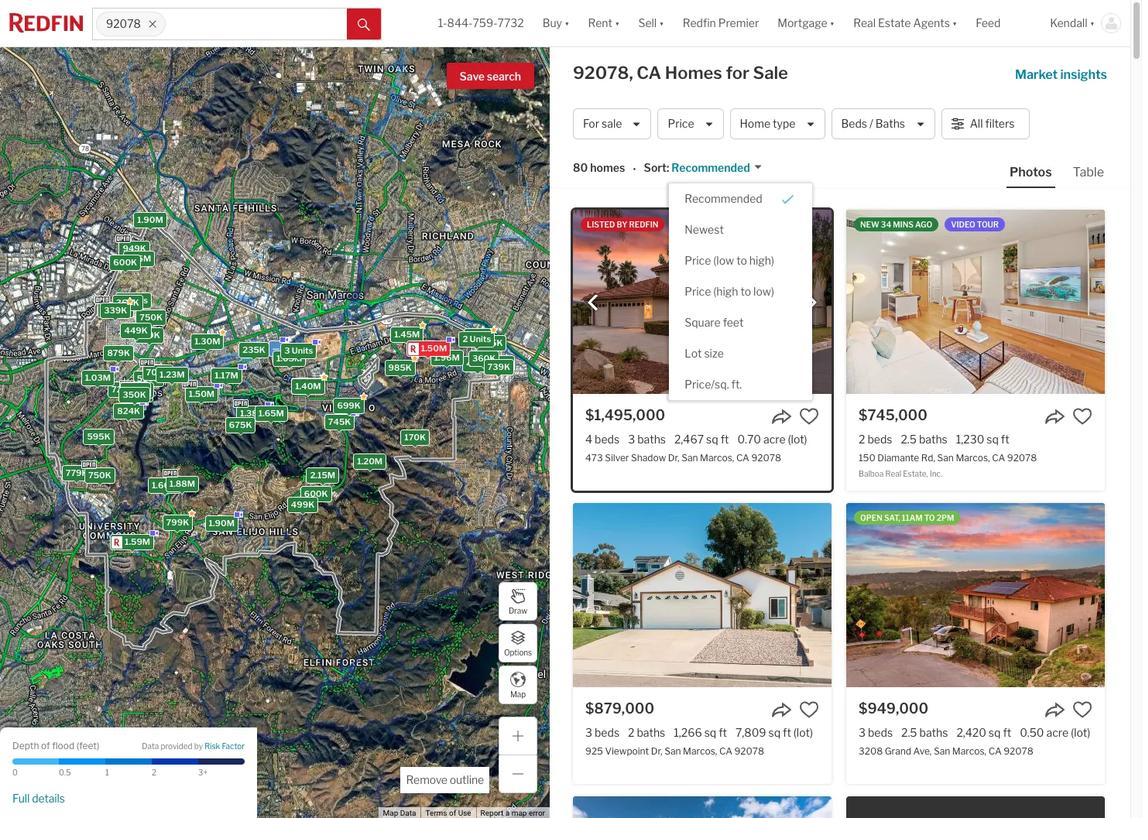 Task type: vqa. For each thing, say whether or not it's contained in the screenshot.
Basement:
no



Task type: describe. For each thing, give the bounding box(es) containing it.
4 beds
[[585, 433, 620, 446]]

sq for $1,495,000
[[706, 433, 718, 446]]

high)
[[749, 254, 774, 267]]

1 vertical spatial recommended
[[685, 192, 762, 205]]

2.5 for $745,000
[[901, 433, 917, 446]]

low)
[[753, 285, 774, 298]]

2 video from the left
[[951, 220, 975, 229]]

80
[[573, 161, 588, 175]]

0.50 acre (lot)
[[1020, 726, 1090, 739]]

1-844-759-7732 link
[[438, 17, 524, 30]]

report
[[481, 809, 503, 818]]

favorite button image
[[799, 700, 819, 720]]

price for price (low to high)
[[685, 254, 711, 267]]

beds for $1,495,000
[[595, 433, 620, 446]]

3d & video tour
[[677, 220, 745, 229]]

price (low to high) button
[[669, 245, 812, 276]]

2 tour from the left
[[977, 220, 999, 229]]

units up 449k
[[127, 295, 148, 306]]

lot size button
[[669, 338, 812, 369]]

new
[[860, 220, 879, 229]]

3 up silver at bottom right
[[628, 433, 635, 446]]

real inside dropdown button
[[853, 17, 876, 30]]

premier
[[718, 17, 759, 30]]

)
[[97, 740, 99, 751]]

table
[[1073, 165, 1104, 180]]

sell ▾ button
[[629, 0, 673, 46]]

type
[[773, 117, 796, 130]]

0 vertical spatial data
[[142, 742, 159, 751]]

beds
[[841, 117, 867, 130]]

3 right 6
[[119, 295, 125, 306]]

2 baths
[[628, 726, 665, 739]]

remove 92078 image
[[148, 19, 157, 29]]

/
[[870, 117, 873, 130]]

sq for $949,000
[[989, 726, 1001, 739]]

favorite button image for $949,000
[[1072, 700, 1093, 720]]

listed
[[587, 220, 615, 229]]

rent
[[588, 17, 612, 30]]

favorite button checkbox for $879,000
[[799, 700, 819, 720]]

1.17m
[[215, 370, 238, 381]]

1-
[[438, 17, 447, 30]]

risk factor link
[[205, 742, 245, 753]]

1.15m
[[127, 253, 151, 264]]

video tour
[[951, 220, 999, 229]]

home type button
[[730, 108, 825, 139]]

2,467 sq ft
[[674, 433, 729, 446]]

photo of 150 diamante rd, san marcos, ca 92078 image
[[846, 210, 1105, 394]]

save search button
[[446, 63, 534, 89]]

table button
[[1070, 164, 1107, 187]]

1 vertical spatial 3 units
[[284, 345, 313, 356]]

terms
[[425, 809, 447, 818]]

details
[[32, 792, 65, 805]]

739k
[[487, 362, 510, 373]]

map button
[[499, 666, 537, 705]]

2.5 for $949,000
[[901, 726, 917, 739]]

beds for $949,000
[[868, 726, 893, 739]]

insights
[[1060, 67, 1107, 82]]

0 horizontal spatial 750k
[[88, 470, 111, 481]]

2 recommended button from the top
[[669, 183, 812, 214]]

inc.
[[930, 469, 942, 479]]

ago
[[915, 220, 932, 229]]

1 horizontal spatial dr,
[[668, 452, 680, 464]]

listed by redfin
[[587, 220, 658, 229]]

to for high)
[[737, 254, 747, 267]]

options
[[504, 648, 532, 657]]

price for price (high to low)
[[685, 285, 711, 298]]

remove outline button
[[401, 767, 489, 794]]

rent ▾
[[588, 17, 620, 30]]

ft for $879,000
[[719, 726, 727, 739]]

2 units
[[463, 334, 491, 345]]

san for 3208 grand ave, san marcos, ca 92078
[[934, 746, 950, 757]]

feed
[[976, 17, 1001, 30]]

0 vertical spatial 3 units
[[119, 295, 148, 306]]

dialog containing recommended
[[669, 183, 812, 400]]

725k
[[111, 384, 134, 395]]

ca for 3208 grand ave, san marcos, ca 92078
[[989, 746, 1002, 757]]

2pm
[[937, 513, 954, 523]]

3 right —
[[284, 345, 290, 356]]

1,230 sq ft
[[956, 433, 1009, 446]]

0.5
[[59, 768, 71, 777]]

buy
[[543, 17, 562, 30]]

339k
[[104, 305, 127, 316]]

beds for $879,000
[[595, 726, 619, 739]]

92078 down 0.70 acre (lot)
[[751, 452, 781, 464]]

photo of 925 viewpoint dr, san marcos, ca 92078 image
[[573, 503, 832, 688]]

balboa
[[859, 469, 884, 479]]

0 vertical spatial 1.90m
[[137, 214, 163, 225]]

92078 for 925 viewpoint dr, san marcos, ca 92078
[[734, 746, 764, 757]]

market
[[1015, 67, 1058, 82]]

$949,000
[[859, 701, 928, 717]]

6
[[101, 305, 107, 315]]

marcos, down the 2,467 sq ft
[[700, 452, 734, 464]]

1.38m
[[240, 408, 266, 419]]

map for map
[[510, 690, 526, 699]]

homes
[[590, 161, 625, 175]]

(high
[[713, 285, 738, 298]]

0 vertical spatial 1.50m
[[421, 343, 447, 354]]

acre for $949,000
[[1046, 726, 1069, 739]]

map data
[[383, 809, 416, 818]]

a
[[505, 809, 510, 818]]

ft for $949,000
[[1003, 726, 1011, 739]]

price/sq.
[[685, 378, 729, 391]]

1 vertical spatial 1.90m
[[209, 518, 235, 529]]

3+
[[198, 768, 207, 777]]

remove
[[406, 774, 447, 787]]

filters
[[985, 117, 1015, 130]]

rent ▾ button
[[588, 0, 620, 46]]

745k
[[328, 416, 351, 427]]

draw button
[[499, 582, 537, 621]]

925
[[585, 746, 603, 757]]

favorite button checkbox for $745,000
[[1072, 407, 1093, 427]]

(lot) for $949,000
[[1071, 726, 1090, 739]]

report a map error link
[[481, 809, 545, 818]]

879k
[[107, 348, 130, 358]]

mortgage ▾
[[778, 17, 835, 30]]

ca for 925 viewpoint dr, san marcos, ca 92078
[[719, 746, 732, 757]]

sat,
[[884, 513, 900, 523]]

2.5 baths for $949,000
[[901, 726, 948, 739]]

ca down the 0.70
[[736, 452, 749, 464]]

ft for $1,495,000
[[721, 433, 729, 446]]

for
[[583, 117, 599, 130]]

marcos, for 925 viewpoint dr, san marcos, ca 92078
[[683, 746, 717, 757]]

sq right 7,809
[[768, 726, 781, 739]]

1 tour from the left
[[723, 220, 745, 229]]

949k
[[123, 243, 146, 254]]

1.20m
[[357, 456, 383, 467]]

1 recommended button from the top
[[669, 161, 762, 175]]

3 up 3208
[[859, 726, 866, 739]]

2 for 2 beds
[[859, 433, 865, 446]]

to for low)
[[741, 285, 751, 298]]

of for depth
[[41, 740, 50, 751]]

3 up 925
[[585, 726, 592, 739]]

draw
[[509, 606, 527, 615]]

favorite button image for $1,495,000
[[799, 407, 819, 427]]

779k
[[66, 468, 88, 479]]

▾ for buy ▾
[[564, 17, 569, 30]]

92078 left remove 92078 image
[[106, 17, 141, 30]]

7,809
[[736, 726, 766, 739]]

350k up 824k
[[123, 389, 146, 400]]

newest button
[[669, 214, 812, 245]]

redfin premier button
[[673, 0, 768, 46]]

map region
[[0, 0, 569, 818]]

2,420 sq ft
[[957, 726, 1011, 739]]

1.30m
[[194, 336, 220, 347]]

▾ for mortgage ▾
[[830, 17, 835, 30]]



Task type: locate. For each thing, give the bounding box(es) containing it.
1.50m left 2 units
[[421, 343, 447, 354]]

92078 inside 150 diamante rd, san marcos, ca 92078 balboa real estate, inc.
[[1007, 452, 1037, 464]]

1 horizontal spatial acre
[[1046, 726, 1069, 739]]

844-
[[447, 17, 473, 30]]

1.65m
[[258, 408, 284, 419]]

2 favorite button checkbox from the top
[[799, 700, 819, 720]]

baths up the 925 viewpoint dr, san marcos, ca 92078
[[637, 726, 665, 739]]

4 ▾ from the left
[[830, 17, 835, 30]]

150 diamante rd, san marcos, ca 92078 balboa real estate, inc.
[[859, 452, 1037, 479]]

▾ right agents
[[952, 17, 957, 30]]

1 3 beds from the left
[[585, 726, 619, 739]]

2 for 2 units
[[463, 334, 468, 345]]

price (high to low)
[[685, 285, 774, 298]]

ft right 7,809
[[783, 726, 791, 739]]

0 horizontal spatial acre
[[763, 433, 786, 446]]

marcos, down 2,420
[[952, 746, 987, 757]]

4
[[585, 433, 592, 446]]

photo of 473 silver shadow dr, san marcos, ca 92078 image
[[573, 210, 832, 394]]

price button
[[658, 108, 724, 139]]

beds for $745,000
[[868, 433, 892, 446]]

1 horizontal spatial tour
[[977, 220, 999, 229]]

1 vertical spatial dr,
[[651, 746, 663, 757]]

full details button
[[12, 792, 65, 806]]

price up :
[[668, 117, 694, 130]]

0 horizontal spatial 3 beds
[[585, 726, 619, 739]]

ft right 1,230 on the bottom of the page
[[1001, 433, 1009, 446]]

0 horizontal spatial data
[[142, 742, 159, 751]]

real
[[853, 17, 876, 30], [885, 469, 901, 479]]

sq right 1,230 on the bottom of the page
[[987, 433, 999, 446]]

(lot) down favorite button image
[[793, 726, 813, 739]]

1 vertical spatial of
[[449, 809, 456, 818]]

favorite button checkbox
[[1072, 407, 1093, 427], [1072, 700, 1093, 720]]

grand
[[885, 746, 911, 757]]

1 vertical spatial map
[[383, 809, 398, 818]]

0 horizontal spatial dr,
[[651, 746, 663, 757]]

tour right ago
[[977, 220, 999, 229]]

▾ right "rent"
[[615, 17, 620, 30]]

to left low)
[[741, 285, 751, 298]]

92078 down 0.50
[[1004, 746, 1033, 757]]

price inside "price" button
[[668, 117, 694, 130]]

985k
[[388, 362, 412, 373]]

1 ▾ from the left
[[564, 17, 569, 30]]

6 ▾ from the left
[[1090, 17, 1095, 30]]

acre for $1,495,000
[[763, 433, 786, 446]]

feed button
[[967, 0, 1041, 46]]

369k
[[116, 297, 139, 308]]

(lot) right 0.50
[[1071, 726, 1090, 739]]

lot size
[[685, 347, 724, 360]]

799k
[[166, 517, 189, 528]]

2 vertical spatial price
[[685, 285, 711, 298]]

acre
[[763, 433, 786, 446], [1046, 726, 1069, 739]]

kendall ▾
[[1050, 17, 1095, 30]]

sq right the "1,266"
[[704, 726, 716, 739]]

0 vertical spatial 600k
[[113, 257, 137, 268]]

favorite button checkbox
[[799, 407, 819, 427], [799, 700, 819, 720]]

0 horizontal spatial 1.50m
[[189, 389, 215, 400]]

1 vertical spatial recommended button
[[669, 183, 812, 214]]

map down options
[[510, 690, 526, 699]]

home
[[740, 117, 770, 130]]

beds right 4 on the bottom right of page
[[595, 433, 620, 446]]

real inside 150 diamante rd, san marcos, ca 92078 balboa real estate, inc.
[[885, 469, 901, 479]]

1 vertical spatial price
[[685, 254, 711, 267]]

1 vertical spatial 2.5
[[901, 726, 917, 739]]

0 horizontal spatial 600k
[[113, 257, 137, 268]]

acre right 0.50
[[1046, 726, 1069, 739]]

3 beds up 925
[[585, 726, 619, 739]]

360k
[[472, 353, 496, 364]]

beds up 925
[[595, 726, 619, 739]]

0 horizontal spatial 1.90m
[[137, 214, 163, 225]]

price for price
[[668, 117, 694, 130]]

1 horizontal spatial map
[[510, 690, 526, 699]]

1 video from the left
[[697, 220, 722, 229]]

outline
[[450, 774, 484, 787]]

ca for 150 diamante rd, san marcos, ca 92078 balboa real estate, inc.
[[992, 452, 1005, 464]]

34
[[881, 220, 891, 229]]

google image
[[4, 798, 55, 818]]

0 vertical spatial price
[[668, 117, 694, 130]]

0 horizontal spatial tour
[[723, 220, 745, 229]]

by
[[194, 742, 203, 751]]

feet right square
[[723, 316, 744, 329]]

1 horizontal spatial of
[[449, 809, 456, 818]]

0 horizontal spatial 3 units
[[119, 295, 148, 306]]

2 inside map region
[[463, 334, 468, 345]]

1 vertical spatial real
[[885, 469, 901, 479]]

redfin
[[629, 220, 658, 229]]

ca left homes
[[637, 63, 661, 83]]

1-844-759-7732
[[438, 17, 524, 30]]

2 for 2 baths
[[628, 726, 634, 739]]

2,467
[[674, 433, 704, 446]]

1 vertical spatial 1.50m
[[189, 389, 215, 400]]

600k up 499k
[[304, 488, 328, 499]]

1 horizontal spatial real
[[885, 469, 901, 479]]

0 vertical spatial dr,
[[668, 452, 680, 464]]

recommended up the 3d & video tour
[[685, 192, 762, 205]]

0 horizontal spatial video
[[697, 220, 722, 229]]

to
[[737, 254, 747, 267], [741, 285, 751, 298]]

favorite button image
[[799, 407, 819, 427], [1072, 407, 1093, 427], [1072, 700, 1093, 720]]

favorite button checkbox up 7,809 sq ft (lot)
[[799, 700, 819, 720]]

0 vertical spatial 2.5
[[901, 433, 917, 446]]

san right the ave,
[[934, 746, 950, 757]]

3
[[119, 295, 125, 306], [284, 345, 290, 356], [628, 433, 635, 446], [585, 726, 592, 739], [859, 726, 866, 739]]

2,420
[[957, 726, 986, 739]]

2 up 150
[[859, 433, 865, 446]]

2.5 baths
[[901, 433, 948, 446], [901, 726, 948, 739]]

3 units
[[119, 295, 148, 306], [284, 345, 313, 356]]

▾ for kendall ▾
[[1090, 17, 1095, 30]]

ca down 1,230 sq ft
[[992, 452, 1005, 464]]

2.5 baths up the ave,
[[901, 726, 948, 739]]

10 units
[[478, 358, 511, 368]]

units right —
[[292, 345, 313, 356]]

recommended right :
[[671, 161, 750, 175]]

dr, down 2,467
[[668, 452, 680, 464]]

for sale button
[[573, 108, 652, 139]]

3 beds for $949,000
[[859, 726, 893, 739]]

san down 2,467
[[682, 452, 698, 464]]

price/sq. ft. button
[[669, 369, 812, 400]]

2 left the 585k
[[463, 334, 468, 345]]

marcos, for 150 diamante rd, san marcos, ca 92078 balboa real estate, inc.
[[956, 452, 990, 464]]

depth of flood ( feet )
[[12, 740, 99, 751]]

ca down 1,266 sq ft
[[719, 746, 732, 757]]

tour up price (low to high)
[[723, 220, 745, 229]]

price inside 'price (low to high)' button
[[685, 254, 711, 267]]

0 horizontal spatial real
[[853, 17, 876, 30]]

1.50m down 1.30m
[[189, 389, 215, 400]]

750k up 319k
[[139, 312, 163, 323]]

(lot) for $1,495,000
[[788, 433, 807, 446]]

for
[[726, 63, 749, 83]]

ft left 0.50
[[1003, 726, 1011, 739]]

3 units right —
[[284, 345, 313, 356]]

0 vertical spatial feet
[[723, 316, 744, 329]]

2 right 1
[[152, 768, 156, 777]]

recommended button down "price" button
[[669, 161, 762, 175]]

350k down the 599k
[[127, 385, 150, 395]]

san inside 150 diamante rd, san marcos, ca 92078 balboa real estate, inc.
[[937, 452, 954, 464]]

1.29m
[[295, 380, 320, 391]]

1 horizontal spatial 1.90m
[[209, 518, 235, 529]]

favorite button checkbox for $949,000
[[1072, 700, 1093, 720]]

estate,
[[903, 469, 928, 479]]

options button
[[499, 624, 537, 663]]

san for 925 viewpoint dr, san marcos, ca 92078
[[665, 746, 681, 757]]

1 vertical spatial 600k
[[304, 488, 328, 499]]

1 horizontal spatial 600k
[[304, 488, 328, 499]]

675k
[[229, 420, 252, 431]]

1.90m right 799k
[[209, 518, 235, 529]]

real estate agents ▾ link
[[853, 0, 957, 46]]

real estate agents ▾ button
[[844, 0, 967, 46]]

0 vertical spatial 750k
[[139, 312, 163, 323]]

mins
[[893, 220, 914, 229]]

map left the terms
[[383, 809, 398, 818]]

▾ for rent ▾
[[615, 17, 620, 30]]

0 horizontal spatial feet
[[79, 740, 97, 751]]

925 viewpoint dr, san marcos, ca 92078
[[585, 746, 764, 757]]

1,266 sq ft
[[674, 726, 727, 739]]

san for 150 diamante rd, san marcos, ca 92078 balboa real estate, inc.
[[937, 452, 954, 464]]

1 vertical spatial feet
[[79, 740, 97, 751]]

3 units up 449k
[[119, 295, 148, 306]]

1 vertical spatial 2.5 baths
[[901, 726, 948, 739]]

1 horizontal spatial feet
[[723, 316, 744, 329]]

750k right 779k
[[88, 470, 111, 481]]

photo of 3535 linda vista dr #236, san marcos, ca 92078 image
[[573, 797, 832, 818]]

baths up shadow
[[637, 433, 666, 446]]

marcos, inside 150 diamante rd, san marcos, ca 92078 balboa real estate, inc.
[[956, 452, 990, 464]]

1 horizontal spatial 3 beds
[[859, 726, 893, 739]]

map inside button
[[383, 809, 398, 818]]

7,809 sq ft (lot)
[[736, 726, 813, 739]]

92078
[[106, 17, 141, 30], [751, 452, 781, 464], [1007, 452, 1037, 464], [734, 746, 764, 757], [1004, 746, 1033, 757]]

to inside 'button'
[[741, 285, 751, 298]]

0 vertical spatial recommended button
[[669, 161, 762, 175]]

599k
[[137, 373, 160, 384]]

buy ▾
[[543, 17, 569, 30]]

2 ▾ from the left
[[615, 17, 620, 30]]

favorite button image for $745,000
[[1072, 407, 1093, 427]]

3 baths
[[628, 433, 666, 446]]

2.5 up "diamante"
[[901, 433, 917, 446]]

data inside button
[[400, 809, 416, 818]]

submit search image
[[358, 18, 370, 31]]

0 horizontal spatial of
[[41, 740, 50, 751]]

of left use
[[449, 809, 456, 818]]

all filters
[[970, 117, 1015, 130]]

marcos, down 1,266 sq ft
[[683, 746, 717, 757]]

baths for $1,495,000
[[637, 433, 666, 446]]

map
[[510, 690, 526, 699], [383, 809, 398, 818]]

1 horizontal spatial data
[[400, 809, 416, 818]]

92078 down 1,230 sq ft
[[1007, 452, 1037, 464]]

previous button image
[[585, 295, 601, 310]]

449k
[[124, 325, 148, 336]]

video
[[697, 220, 722, 229], [951, 220, 975, 229]]

units up 360k
[[470, 334, 491, 345]]

dialog
[[669, 183, 812, 400]]

$745,000
[[859, 407, 927, 424]]

to right (low
[[737, 254, 747, 267]]

1 vertical spatial data
[[400, 809, 416, 818]]

0 vertical spatial acre
[[763, 433, 786, 446]]

photo of 3208 grand ave, san marcos, ca 92078 image
[[846, 503, 1105, 688]]

92078 for 3208 grand ave, san marcos, ca 92078
[[1004, 746, 1033, 757]]

baths for $949,000
[[920, 726, 948, 739]]

sq right 2,467
[[706, 433, 718, 446]]

sq for $745,000
[[987, 433, 999, 446]]

1.90m up 949k
[[137, 214, 163, 225]]

▾ right mortgage
[[830, 17, 835, 30]]

0 horizontal spatial map
[[383, 809, 398, 818]]

search
[[487, 70, 521, 83]]

baths up the ave,
[[920, 726, 948, 739]]

2 favorite button checkbox from the top
[[1072, 700, 1093, 720]]

0 vertical spatial to
[[737, 254, 747, 267]]

marcos, for 3208 grand ave, san marcos, ca 92078
[[952, 746, 987, 757]]

499k
[[291, 500, 314, 510]]

0 vertical spatial favorite button checkbox
[[799, 407, 819, 427]]

price
[[668, 117, 694, 130], [685, 254, 711, 267], [685, 285, 711, 298]]

3 beds
[[585, 726, 619, 739], [859, 726, 893, 739]]

0 vertical spatial 2.5 baths
[[901, 433, 948, 446]]

to
[[924, 513, 935, 523]]

None search field
[[166, 9, 347, 39]]

next button image
[[804, 295, 819, 310]]

of
[[41, 740, 50, 751], [449, 809, 456, 818]]

buy ▾ button
[[533, 0, 579, 46]]

map for map data
[[383, 809, 398, 818]]

2 3 beds from the left
[[859, 726, 893, 739]]

map inside map button
[[510, 690, 526, 699]]

ca down 2,420 sq ft
[[989, 746, 1002, 757]]

favorite button checkbox up 0.70 acre (lot)
[[799, 407, 819, 427]]

ft for $745,000
[[1001, 433, 1009, 446]]

$1,495,000
[[585, 407, 665, 424]]

1 vertical spatial favorite button checkbox
[[799, 700, 819, 720]]

square feet button
[[669, 307, 812, 338]]

235k
[[243, 345, 265, 356]]

265k
[[467, 331, 490, 341]]

agents
[[913, 17, 950, 30]]

0 vertical spatial favorite button checkbox
[[1072, 407, 1093, 427]]

beds up 150
[[868, 433, 892, 446]]

0 vertical spatial recommended
[[671, 161, 750, 175]]

real down "diamante"
[[885, 469, 901, 479]]

3208
[[859, 746, 883, 757]]

to inside button
[[737, 254, 747, 267]]

use
[[458, 809, 471, 818]]

299k
[[124, 385, 147, 396]]

data left provided
[[142, 742, 159, 751]]

1 favorite button checkbox from the top
[[1072, 407, 1093, 427]]

0.70
[[737, 433, 761, 446]]

0.70 acre (lot)
[[737, 433, 807, 446]]

1 horizontal spatial 3 units
[[284, 345, 313, 356]]

san down the "1,266"
[[665, 746, 681, 757]]

baths up rd,
[[919, 433, 948, 446]]

1 horizontal spatial 750k
[[139, 312, 163, 323]]

2 up the viewpoint
[[628, 726, 634, 739]]

remove outline
[[406, 774, 484, 787]]

feet inside button
[[723, 316, 744, 329]]

0 vertical spatial map
[[510, 690, 526, 699]]

san right rd,
[[937, 452, 954, 464]]

ft left 7,809
[[719, 726, 727, 739]]

▾ right kendall
[[1090, 17, 1095, 30]]

homes
[[665, 63, 722, 83]]

ca inside 150 diamante rd, san marcos, ca 92078 balboa real estate, inc.
[[992, 452, 1005, 464]]

feet right the flood
[[79, 740, 97, 751]]

3 beds up 3208
[[859, 726, 893, 739]]

price inside price (high to low) 'button'
[[685, 285, 711, 298]]

1 horizontal spatial 1.50m
[[421, 343, 447, 354]]

2.5 baths for $745,000
[[901, 433, 948, 446]]

3 beds for $879,000
[[585, 726, 619, 739]]

units right 6
[[109, 305, 130, 315]]

kendall
[[1050, 17, 1088, 30]]

ft left the 0.70
[[721, 433, 729, 446]]

real estate agents ▾
[[853, 17, 957, 30]]

baths
[[637, 433, 666, 446], [919, 433, 948, 446], [637, 726, 665, 739], [920, 726, 948, 739]]

sq right 2,420
[[989, 726, 1001, 739]]

(
[[76, 740, 79, 751]]

1 horizontal spatial video
[[951, 220, 975, 229]]

of for terms
[[449, 809, 456, 818]]

0 vertical spatial real
[[853, 17, 876, 30]]

favorite button checkbox for $1,495,000
[[799, 407, 819, 427]]

beds
[[595, 433, 620, 446], [868, 433, 892, 446], [595, 726, 619, 739], [868, 726, 893, 739]]

beds up 3208
[[868, 726, 893, 739]]

acre right the 0.70
[[763, 433, 786, 446]]

marcos, down 1,230 on the bottom of the page
[[956, 452, 990, 464]]

—
[[272, 343, 280, 354]]

595k
[[87, 431, 110, 442]]

data left the terms
[[400, 809, 416, 818]]

price left (high in the right top of the page
[[685, 285, 711, 298]]

units right 10
[[490, 358, 511, 368]]

1 vertical spatial favorite button checkbox
[[1072, 700, 1093, 720]]

home type
[[740, 117, 796, 130]]

video right &
[[697, 220, 722, 229]]

all filters button
[[941, 108, 1030, 139]]

1 vertical spatial acre
[[1046, 726, 1069, 739]]

sort :
[[644, 161, 669, 175]]

1 vertical spatial to
[[741, 285, 751, 298]]

baths for $879,000
[[637, 726, 665, 739]]

1 favorite button checkbox from the top
[[799, 407, 819, 427]]

170k
[[404, 432, 426, 443]]

92078 for 150 diamante rd, san marcos, ca 92078 balboa real estate, inc.
[[1007, 452, 1037, 464]]

baths for $745,000
[[919, 433, 948, 446]]

▾ right the sell
[[659, 17, 664, 30]]

5 ▾ from the left
[[952, 17, 957, 30]]

3 ▾ from the left
[[659, 17, 664, 30]]

video right ago
[[951, 220, 975, 229]]

2.5 up grand on the bottom
[[901, 726, 917, 739]]

recommended button up the 3d & video tour
[[669, 183, 812, 214]]

1 vertical spatial 750k
[[88, 470, 111, 481]]

sq for $879,000
[[704, 726, 716, 739]]

1.88m
[[169, 478, 195, 489]]

▾ for sell ▾
[[659, 17, 664, 30]]

ft.
[[731, 378, 742, 391]]

photos button
[[1007, 164, 1070, 188]]

dr, down 2 baths
[[651, 746, 663, 757]]

▾ right buy
[[564, 17, 569, 30]]

price left (low
[[685, 254, 711, 267]]

0 vertical spatial of
[[41, 740, 50, 751]]

(lot) right the 0.70
[[788, 433, 807, 446]]



